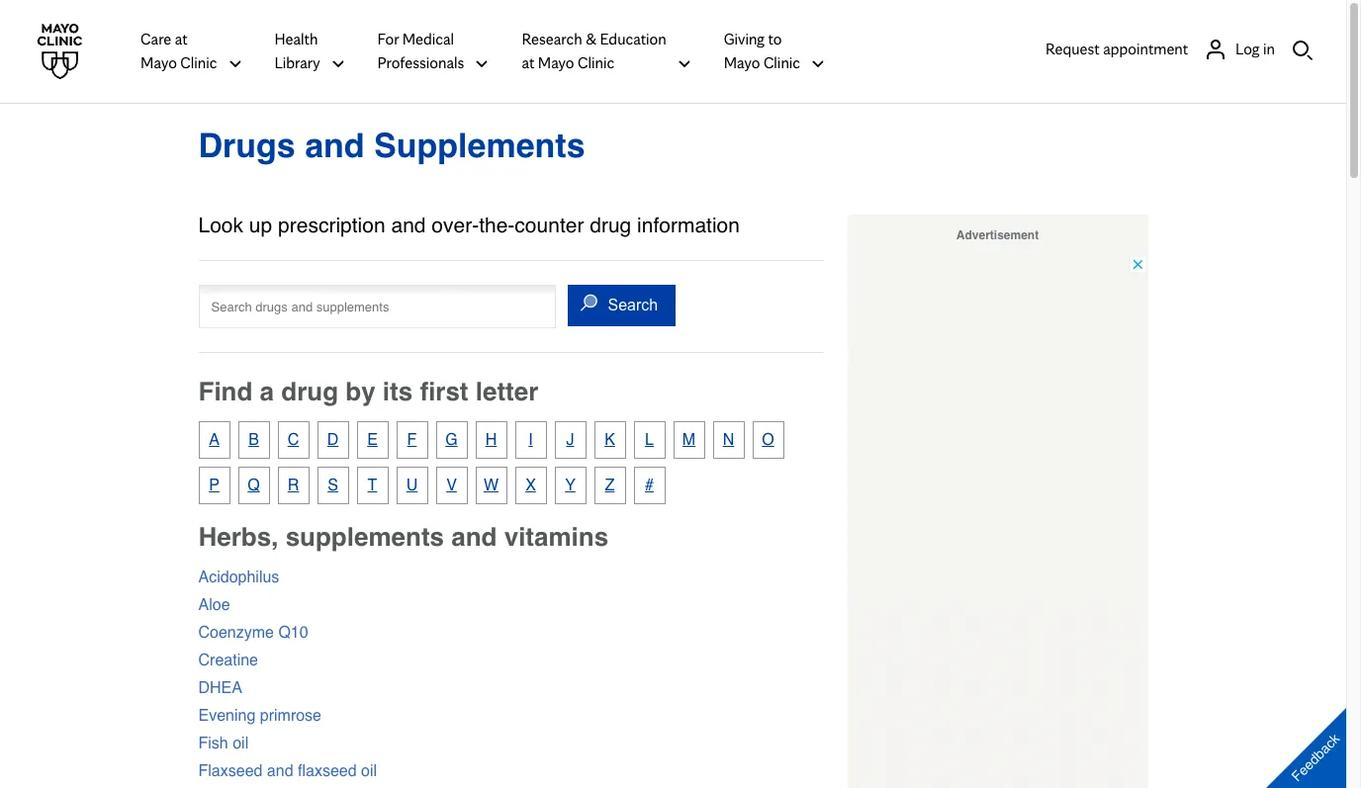 Task type: describe. For each thing, give the bounding box(es) containing it.
l link
[[634, 421, 665, 459]]

primrose
[[260, 707, 321, 725]]

a
[[209, 431, 219, 449]]

Log in text field
[[1236, 37, 1275, 61]]

f
[[407, 431, 417, 449]]

a
[[260, 377, 274, 407]]

e
[[367, 431, 378, 449]]

giving to mayo clinic button
[[724, 27, 826, 76]]

health
[[275, 30, 318, 48]]

q10
[[278, 624, 308, 642]]

clinic inside research & education at mayo clinic
[[578, 53, 614, 72]]

for
[[377, 30, 399, 48]]

q link
[[238, 467, 270, 504]]

z
[[605, 477, 615, 495]]

j link
[[554, 421, 586, 459]]

over-
[[432, 214, 479, 237]]

herbs, supplements and vitamins
[[198, 522, 609, 552]]

z link
[[594, 467, 626, 504]]

i
[[528, 431, 533, 449]]

v
[[446, 477, 457, 495]]

feedback button
[[1250, 692, 1361, 788]]

main content containing find a drug by its first letter
[[198, 214, 823, 788]]

j
[[566, 431, 574, 449]]

look
[[198, 214, 243, 237]]

care
[[141, 30, 171, 48]]

0 horizontal spatial drug
[[281, 377, 338, 407]]

s
[[328, 477, 338, 495]]

log in
[[1236, 39, 1275, 58]]

drugs
[[198, 127, 296, 165]]

e link
[[357, 421, 388, 459]]

1 horizontal spatial oil
[[361, 763, 377, 780]]

feedback
[[1289, 731, 1343, 785]]

up
[[249, 214, 272, 237]]

vitamins
[[504, 522, 609, 552]]

d link
[[317, 421, 349, 459]]

Search drugs and supplements text field
[[198, 285, 555, 328]]

c
[[288, 431, 299, 449]]

research & education at mayo clinic button
[[522, 27, 692, 76]]

and up prescription
[[305, 127, 365, 165]]

k link
[[594, 421, 626, 459]]

log in link
[[1204, 37, 1275, 61]]

prescription
[[278, 214, 385, 237]]

look up prescription and over-the-counter drug information
[[198, 214, 740, 237]]

care at mayo clinic
[[141, 30, 217, 72]]

evening
[[198, 707, 256, 725]]

drugs and supplements
[[198, 127, 585, 165]]

health library button
[[275, 27, 346, 76]]

request appointment
[[1046, 39, 1188, 58]]

request
[[1046, 39, 1100, 58]]

advertisement region
[[849, 256, 1146, 788]]

counter
[[515, 214, 584, 237]]

x
[[525, 477, 536, 495]]

advertisement
[[956, 229, 1039, 242]]

care at mayo clinic button
[[141, 27, 243, 76]]

library
[[275, 53, 320, 72]]

q
[[248, 477, 260, 495]]

o link
[[752, 421, 784, 459]]

flaxseed
[[198, 763, 263, 780]]

acidophilus aloe coenzyme q10 creatine dhea evening primrose fish oil flaxseed and flaxseed oil
[[198, 569, 377, 780]]

supplements
[[286, 522, 444, 552]]

u
[[406, 477, 418, 495]]

herbs,
[[198, 522, 278, 552]]

medical
[[402, 30, 454, 48]]

o
[[762, 431, 774, 449]]

w
[[484, 477, 499, 495]]

fish oil link
[[198, 735, 248, 753]]

giving to mayo clinic
[[724, 30, 800, 72]]



Task type: locate. For each thing, give the bounding box(es) containing it.
1 horizontal spatial at
[[522, 53, 534, 72]]

supplements
[[374, 127, 585, 165]]

mayo down research
[[538, 53, 574, 72]]

mayo down giving
[[724, 53, 760, 72]]

and down w
[[451, 522, 497, 552]]

2 horizontal spatial mayo
[[724, 53, 760, 72]]

drug right counter
[[590, 214, 631, 237]]

mayo inside care at mayo clinic
[[141, 53, 177, 72]]

t link
[[357, 467, 388, 504]]

request appointment link
[[1046, 37, 1188, 61]]

v link
[[436, 467, 467, 504]]

1 vertical spatial oil
[[361, 763, 377, 780]]

x link
[[515, 467, 547, 504]]

f link
[[396, 421, 428, 459]]

#
[[645, 477, 654, 495]]

clinic for care at mayo clinic
[[180, 53, 217, 72]]

drugs and supplements link
[[198, 127, 585, 165]]

at
[[175, 30, 188, 48], [522, 53, 534, 72]]

1 clinic from the left
[[180, 53, 217, 72]]

clinic down to
[[764, 53, 800, 72]]

oil right the fish
[[233, 735, 248, 753]]

r link
[[277, 467, 309, 504]]

&
[[586, 30, 596, 48]]

oil right flaxseed
[[361, 763, 377, 780]]

and
[[305, 127, 365, 165], [391, 214, 426, 237], [451, 522, 497, 552], [267, 763, 293, 780]]

None submit
[[567, 285, 676, 326]]

giving
[[724, 30, 765, 48]]

and left over-
[[391, 214, 426, 237]]

p
[[209, 477, 219, 495]]

clinic inside giving to mayo clinic
[[764, 53, 800, 72]]

2 clinic from the left
[[578, 53, 614, 72]]

d
[[327, 431, 339, 449]]

mayo for care at mayo clinic
[[141, 53, 177, 72]]

and inside acidophilus aloe coenzyme q10 creatine dhea evening primrose fish oil flaxseed and flaxseed oil
[[267, 763, 293, 780]]

acidophilus
[[198, 569, 279, 587]]

flaxseed
[[298, 763, 357, 780]]

in
[[1263, 39, 1275, 58]]

g
[[445, 431, 458, 449]]

to
[[768, 30, 782, 48]]

y link
[[554, 467, 586, 504]]

n
[[723, 431, 734, 449]]

by
[[345, 377, 376, 407]]

acidophilus link
[[198, 569, 279, 587]]

h
[[485, 431, 497, 449]]

s link
[[317, 467, 349, 504]]

dhea link
[[198, 680, 242, 697]]

letter
[[476, 377, 538, 407]]

log
[[1236, 39, 1260, 58]]

c link
[[277, 421, 309, 459]]

clinic inside care at mayo clinic
[[180, 53, 217, 72]]

flaxseed and flaxseed oil link
[[198, 763, 377, 780]]

aloe link
[[198, 596, 230, 614]]

creatine
[[198, 652, 258, 670]]

p link
[[198, 467, 230, 504]]

clinic up drugs
[[180, 53, 217, 72]]

i link
[[515, 421, 547, 459]]

mayo down care
[[141, 53, 177, 72]]

aloe
[[198, 596, 230, 614]]

appointment
[[1103, 39, 1188, 58]]

at inside care at mayo clinic
[[175, 30, 188, 48]]

fish
[[198, 735, 228, 753]]

0 horizontal spatial oil
[[233, 735, 248, 753]]

m link
[[673, 421, 705, 459]]

the-
[[479, 214, 515, 237]]

at right care
[[175, 30, 188, 48]]

0 horizontal spatial at
[[175, 30, 188, 48]]

0 vertical spatial at
[[175, 30, 188, 48]]

Request appointment text field
[[1046, 37, 1188, 61]]

1 horizontal spatial clinic
[[578, 53, 614, 72]]

clinic down &
[[578, 53, 614, 72]]

and left flaxseed
[[267, 763, 293, 780]]

first
[[420, 377, 468, 407]]

b
[[248, 431, 259, 449]]

1 vertical spatial at
[[522, 53, 534, 72]]

3 mayo from the left
[[724, 53, 760, 72]]

mayo for giving to mayo clinic
[[724, 53, 760, 72]]

clinic for giving to mayo clinic
[[764, 53, 800, 72]]

find a drug by its first letter
[[198, 377, 538, 407]]

m
[[682, 431, 696, 449]]

main content
[[198, 214, 823, 788]]

research & education at mayo clinic
[[522, 30, 666, 72]]

at down research
[[522, 53, 534, 72]]

t
[[368, 477, 377, 495]]

k
[[605, 431, 615, 449]]

b link
[[238, 421, 270, 459]]

2 mayo from the left
[[538, 53, 574, 72]]

mayo clinic home page image
[[32, 24, 87, 79]]

n link
[[713, 421, 744, 459]]

professionals
[[377, 53, 464, 72]]

for medical professionals button
[[377, 27, 490, 76]]

1 horizontal spatial drug
[[590, 214, 631, 237]]

3 clinic from the left
[[764, 53, 800, 72]]

0 horizontal spatial mayo
[[141, 53, 177, 72]]

# link
[[634, 467, 665, 504]]

0 horizontal spatial clinic
[[180, 53, 217, 72]]

a link
[[198, 421, 230, 459]]

mayo inside giving to mayo clinic
[[724, 53, 760, 72]]

1 mayo from the left
[[141, 53, 177, 72]]

clinic
[[180, 53, 217, 72], [578, 53, 614, 72], [764, 53, 800, 72]]

drug
[[590, 214, 631, 237], [281, 377, 338, 407]]

1 vertical spatial drug
[[281, 377, 338, 407]]

g link
[[436, 421, 467, 459]]

1 horizontal spatial mayo
[[538, 53, 574, 72]]

0 vertical spatial drug
[[590, 214, 631, 237]]

its
[[383, 377, 413, 407]]

health library
[[275, 30, 320, 72]]

r
[[288, 477, 299, 495]]

mayo inside research & education at mayo clinic
[[538, 53, 574, 72]]

2 horizontal spatial clinic
[[764, 53, 800, 72]]

find
[[198, 377, 253, 407]]

u link
[[396, 467, 428, 504]]

drug right a
[[281, 377, 338, 407]]

research
[[522, 30, 582, 48]]

information
[[637, 214, 740, 237]]

coenzyme q10 link
[[198, 624, 308, 642]]

for medical professionals
[[377, 30, 464, 72]]

0 vertical spatial oil
[[233, 735, 248, 753]]

at inside research & education at mayo clinic
[[522, 53, 534, 72]]

evening primrose link
[[198, 707, 321, 725]]

dhea
[[198, 680, 242, 697]]



Task type: vqa. For each thing, say whether or not it's contained in the screenshot.
the-
yes



